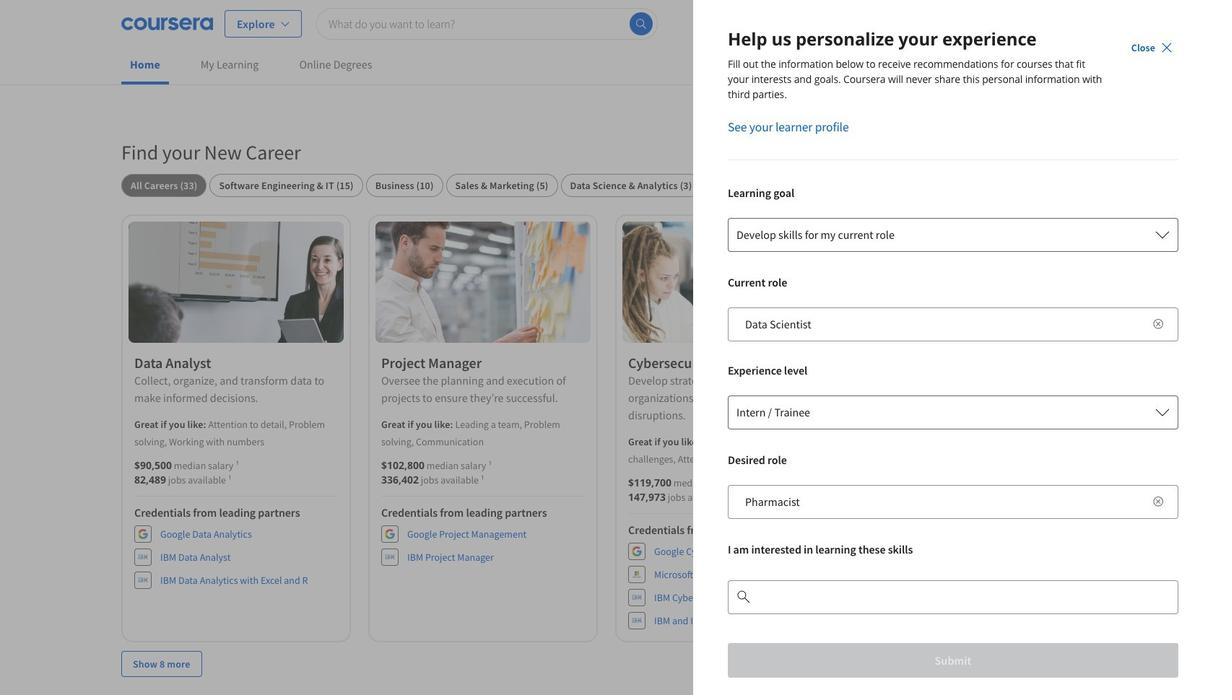 Task type: locate. For each thing, give the bounding box(es) containing it.
1 clear search image from the top
[[1152, 318, 1164, 330]]

menu
[[924, 0, 1092, 47]]

clear search image for 'current role' text box
[[1152, 318, 1164, 330]]

Desired role text field
[[737, 485, 1142, 519]]

1 vertical spatial clear search image
[[1152, 496, 1164, 508]]

coursera image
[[121, 12, 213, 35]]

2 clear search image from the top
[[1152, 496, 1164, 508]]

None button
[[121, 174, 207, 197], [210, 174, 363, 197], [366, 174, 443, 197], [446, 174, 558, 197], [561, 174, 701, 197], [121, 174, 207, 197], [210, 174, 363, 197], [366, 174, 443, 197], [446, 174, 558, 197], [561, 174, 701, 197]]

None search field
[[316, 8, 658, 39]]

option group
[[121, 174, 1092, 197]]

earn your degree collection element
[[121, 683, 1092, 695]]

Current role text field
[[737, 307, 1142, 342]]

menu item
[[924, 6, 1005, 41]]

None text field
[[751, 580, 1142, 614]]

clear search image
[[1152, 318, 1164, 330], [1152, 496, 1164, 508]]

clear search image for "desired role" text field
[[1152, 496, 1164, 508]]

0 vertical spatial clear search image
[[1152, 318, 1164, 330]]



Task type: describe. For each thing, give the bounding box(es) containing it.
option group inside career roles collection element
[[121, 174, 1092, 197]]

career roles collection element
[[113, 116, 1100, 695]]

help center image
[[1176, 658, 1193, 675]]



Task type: vqa. For each thing, say whether or not it's contained in the screenshot.
apply within the January 15th, 2024 - application fee waived if you apply before this date!
no



